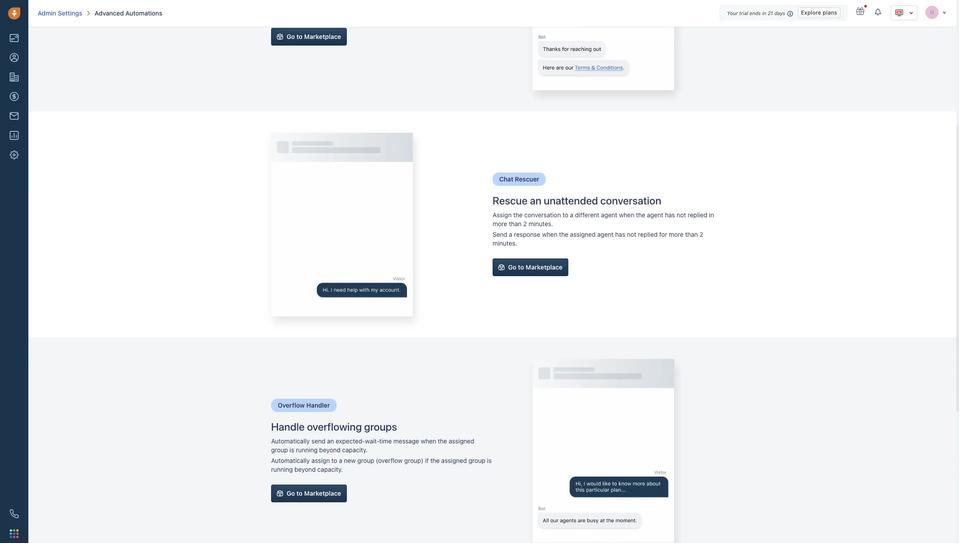Task type: locate. For each thing, give the bounding box(es) containing it.
running down handle
[[271, 467, 293, 474]]

1 vertical spatial a
[[509, 231, 513, 239]]

1 vertical spatial 2
[[700, 231, 704, 239]]

when
[[620, 212, 635, 219], [542, 231, 558, 239], [421, 438, 436, 446]]

admin
[[38, 9, 56, 17]]

ic_arrow_down image
[[910, 10, 914, 16]]

when inside automatically send an expected-wait-time message when the assigned group is running beyond capacity. automatically assign to a new group (overflow group) if the assigned group is running beyond capacity.
[[421, 438, 436, 446]]

automatically left assign
[[271, 458, 310, 465]]

send
[[312, 438, 326, 446]]

explore
[[802, 9, 822, 16]]

go to marketplace link for rescue an unattended conversation
[[493, 259, 569, 277]]

marketplace
[[304, 33, 341, 40], [526, 264, 563, 272], [304, 491, 341, 498]]

missing translation "unavailable" for locale "en-us" image
[[896, 8, 904, 17]]

a
[[570, 212, 574, 219], [509, 231, 513, 239], [339, 458, 343, 465]]

go to marketplace button
[[271, 28, 347, 46], [493, 259, 569, 277], [271, 486, 347, 503]]

go to marketplace link
[[271, 28, 347, 46], [493, 259, 569, 277], [271, 486, 347, 503]]

1 horizontal spatial beyond
[[320, 447, 341, 455]]

1 horizontal spatial in
[[763, 10, 767, 16]]

0 vertical spatial running
[[296, 447, 318, 455]]

than down assign
[[509, 221, 522, 228]]

0 horizontal spatial 2
[[524, 221, 527, 228]]

to for rescue an unattended conversation go to marketplace button
[[518, 264, 525, 272]]

0 horizontal spatial in
[[710, 212, 715, 219]]

more down assign
[[493, 221, 508, 228]]

go to marketplace link for handle overflowing groups
[[271, 486, 347, 503]]

running
[[296, 447, 318, 455], [271, 467, 293, 474]]

conversation up response
[[525, 212, 561, 219]]

groups
[[364, 421, 397, 434]]

an down rescuer
[[530, 195, 542, 207]]

1 vertical spatial an
[[327, 438, 334, 446]]

assign
[[312, 458, 330, 465]]

a down unattended
[[570, 212, 574, 219]]

2 vertical spatial go
[[287, 491, 295, 498]]

capacity. down the expected-
[[342, 447, 368, 455]]

1 vertical spatial is
[[487, 458, 492, 465]]

0 vertical spatial is
[[290, 447, 294, 455]]

when for groups
[[421, 438, 436, 446]]

beyond
[[320, 447, 341, 455], [295, 467, 316, 474]]

0 horizontal spatial conversation
[[525, 212, 561, 219]]

1 vertical spatial in
[[710, 212, 715, 219]]

0 horizontal spatial beyond
[[295, 467, 316, 474]]

1 vertical spatial than
[[686, 231, 698, 239]]

1 vertical spatial go to marketplace
[[509, 264, 563, 272]]

1 vertical spatial automatically
[[271, 458, 310, 465]]

1 vertical spatial minutes.
[[493, 240, 517, 248]]

2 horizontal spatial group
[[469, 458, 486, 465]]

marketplace for rescue an unattended conversation
[[526, 264, 563, 272]]

the
[[514, 212, 523, 219], [637, 212, 646, 219], [560, 231, 569, 239], [438, 438, 447, 446], [431, 458, 440, 465]]

0 horizontal spatial a
[[339, 458, 343, 465]]

your trial ends in 21 days
[[728, 10, 786, 16]]

0 vertical spatial replied
[[688, 212, 708, 219]]

a left new
[[339, 458, 343, 465]]

automatically
[[271, 438, 310, 446], [271, 458, 310, 465]]

1 horizontal spatial than
[[686, 231, 698, 239]]

handle overflowing groups
[[271, 421, 397, 434]]

group
[[271, 447, 288, 455], [358, 458, 374, 465], [469, 458, 486, 465]]

1 horizontal spatial 2
[[700, 231, 704, 239]]

0 horizontal spatial is
[[290, 447, 294, 455]]

handle
[[271, 421, 305, 434]]

0 horizontal spatial than
[[509, 221, 522, 228]]

2 right for
[[700, 231, 704, 239]]

overflowing
[[307, 421, 362, 434]]

0 horizontal spatial when
[[421, 438, 436, 446]]

1 horizontal spatial not
[[677, 212, 687, 219]]

0 vertical spatial assigned
[[570, 231, 596, 239]]

1 vertical spatial when
[[542, 231, 558, 239]]

0 vertical spatial more
[[493, 221, 508, 228]]

1 vertical spatial conversation
[[525, 212, 561, 219]]

1 vertical spatial not
[[628, 231, 637, 239]]

go to marketplace button for rescue an unattended conversation
[[493, 259, 569, 277]]

more right for
[[669, 231, 684, 239]]

than
[[509, 221, 522, 228], [686, 231, 698, 239]]

0 vertical spatial minutes.
[[529, 221, 554, 228]]

capacity. down assign
[[318, 467, 343, 474]]

0 horizontal spatial replied
[[639, 231, 658, 239]]

1 horizontal spatial a
[[509, 231, 513, 239]]

replied
[[688, 212, 708, 219], [639, 231, 658, 239]]

to
[[297, 33, 303, 40], [563, 212, 569, 219], [518, 264, 525, 272], [332, 458, 338, 465], [297, 491, 303, 498]]

in
[[763, 10, 767, 16], [710, 212, 715, 219]]

1 horizontal spatial has
[[665, 212, 676, 219]]

an
[[530, 195, 542, 207], [327, 438, 334, 446]]

2 vertical spatial go to marketplace link
[[271, 486, 347, 503]]

minutes. down send
[[493, 240, 517, 248]]

in inside assign the conversation to a different agent when the agent has not replied in more than 2 minutes. send a response when the assigned agent has not replied for more than 2 minutes.
[[710, 212, 715, 219]]

go
[[287, 33, 295, 40], [509, 264, 517, 272], [287, 491, 295, 498]]

beyond down assign
[[295, 467, 316, 474]]

0 horizontal spatial not
[[628, 231, 637, 239]]

assigned
[[570, 231, 596, 239], [449, 438, 475, 446], [442, 458, 467, 465]]

not
[[677, 212, 687, 219], [628, 231, 637, 239]]

when up if at bottom
[[421, 438, 436, 446]]

0 horizontal spatial running
[[271, 467, 293, 474]]

2 vertical spatial marketplace
[[304, 491, 341, 498]]

bell regular image
[[876, 8, 883, 16]]

2 up response
[[524, 221, 527, 228]]

0 horizontal spatial group
[[271, 447, 288, 455]]

capacity.
[[342, 447, 368, 455], [318, 467, 343, 474]]

0 vertical spatial when
[[620, 212, 635, 219]]

1 horizontal spatial is
[[487, 458, 492, 465]]

conversation up assign the conversation to a different agent when the agent has not replied in more than 2 minutes. send a response when the assigned agent has not replied for more than 2 minutes.
[[601, 195, 662, 207]]

0 horizontal spatial an
[[327, 438, 334, 446]]

1 horizontal spatial conversation
[[601, 195, 662, 207]]

an right send
[[327, 438, 334, 446]]

2 vertical spatial a
[[339, 458, 343, 465]]

2
[[524, 221, 527, 228], [700, 231, 704, 239]]

has up for
[[665, 212, 676, 219]]

go to marketplace
[[287, 33, 341, 40], [509, 264, 563, 272], [287, 491, 341, 498]]

admin settings link
[[38, 9, 82, 18]]

conversation
[[601, 195, 662, 207], [525, 212, 561, 219]]

0 horizontal spatial minutes.
[[493, 240, 517, 248]]

for
[[660, 231, 668, 239]]

1 horizontal spatial running
[[296, 447, 318, 455]]

chat
[[500, 176, 514, 183]]

2 vertical spatial when
[[421, 438, 436, 446]]

days
[[775, 10, 786, 16]]

to inside assign the conversation to a different agent when the agent has not replied in more than 2 minutes. send a response when the assigned agent has not replied for more than 2 minutes.
[[563, 212, 569, 219]]

1 horizontal spatial when
[[542, 231, 558, 239]]

0 vertical spatial in
[[763, 10, 767, 16]]

0 vertical spatial beyond
[[320, 447, 341, 455]]

go for handle overflowing groups
[[287, 491, 295, 498]]

agent down the different
[[598, 231, 614, 239]]

message
[[394, 438, 419, 446]]

2 horizontal spatial when
[[620, 212, 635, 219]]

admin settings
[[38, 9, 82, 17]]

beyond up assign
[[320, 447, 341, 455]]

automatically down handle
[[271, 438, 310, 446]]

agent
[[602, 212, 618, 219], [647, 212, 664, 219], [598, 231, 614, 239]]

0 vertical spatial a
[[570, 212, 574, 219]]

0 horizontal spatial more
[[493, 221, 508, 228]]

1 vertical spatial go
[[509, 264, 517, 272]]

1 vertical spatial marketplace
[[526, 264, 563, 272]]

minutes.
[[529, 221, 554, 228], [493, 240, 517, 248]]

1 vertical spatial more
[[669, 231, 684, 239]]

when right response
[[542, 231, 558, 239]]

2 vertical spatial go to marketplace
[[287, 491, 341, 498]]

explore plans
[[802, 9, 838, 16]]

has left for
[[616, 231, 626, 239]]

is
[[290, 447, 294, 455], [487, 458, 492, 465]]

a right send
[[509, 231, 513, 239]]

group)
[[405, 458, 424, 465]]

2 vertical spatial go to marketplace button
[[271, 486, 347, 503]]

1 vertical spatial running
[[271, 467, 293, 474]]

1 vertical spatial go to marketplace link
[[493, 259, 569, 277]]

minutes. up response
[[529, 221, 554, 228]]

2 horizontal spatial a
[[570, 212, 574, 219]]

1 vertical spatial has
[[616, 231, 626, 239]]

marketplace for handle overflowing groups
[[304, 491, 341, 498]]

more
[[493, 221, 508, 228], [669, 231, 684, 239]]

1 vertical spatial go to marketplace button
[[493, 259, 569, 277]]

running down send
[[296, 447, 318, 455]]

when right the different
[[620, 212, 635, 219]]

chat rescuer
[[500, 176, 540, 183]]

0 vertical spatial automatically
[[271, 438, 310, 446]]

has
[[665, 212, 676, 219], [616, 231, 626, 239]]

0 vertical spatial has
[[665, 212, 676, 219]]

1 horizontal spatial an
[[530, 195, 542, 207]]

automatically send an expected-wait-time message when the assigned group is running beyond capacity. automatically assign to a new group (overflow group) if the assigned group is running beyond capacity.
[[271, 438, 492, 474]]

an inside automatically send an expected-wait-time message when the assigned group is running beyond capacity. automatically assign to a new group (overflow group) if the assigned group is running beyond capacity.
[[327, 438, 334, 446]]

agent up for
[[647, 212, 664, 219]]

wait-
[[365, 438, 380, 446]]

0 vertical spatial an
[[530, 195, 542, 207]]

overflow
[[278, 402, 305, 410]]

your
[[728, 10, 738, 16]]

than right for
[[686, 231, 698, 239]]

if
[[425, 458, 429, 465]]

0 vertical spatial go
[[287, 33, 295, 40]]



Task type: vqa. For each thing, say whether or not it's contained in the screenshot.
start
no



Task type: describe. For each thing, give the bounding box(es) containing it.
0 vertical spatial marketplace
[[304, 33, 341, 40]]

agent right the different
[[602, 212, 618, 219]]

automations
[[125, 9, 163, 17]]

rescuer
[[515, 176, 540, 183]]

ic_info_icon image
[[788, 10, 794, 17]]

send
[[493, 231, 508, 239]]

unattended
[[544, 195, 599, 207]]

handler
[[307, 402, 330, 410]]

trial
[[740, 10, 749, 16]]

go to marketplace button for handle overflowing groups
[[271, 486, 347, 503]]

1 vertical spatial replied
[[639, 231, 658, 239]]

assign the conversation to a different agent when the agent has not replied in more than 2 minutes. send a response when the assigned agent has not replied for more than 2 minutes.
[[493, 212, 715, 248]]

(overflow
[[376, 458, 403, 465]]

go for rescue an unattended conversation
[[509, 264, 517, 272]]

1 horizontal spatial group
[[358, 458, 374, 465]]

1 automatically from the top
[[271, 438, 310, 446]]

1 vertical spatial capacity.
[[318, 467, 343, 474]]

conversation inside assign the conversation to a different agent when the agent has not replied in more than 2 minutes. send a response when the assigned agent has not replied for more than 2 minutes.
[[525, 212, 561, 219]]

assigned inside assign the conversation to a different agent when the agent has not replied in more than 2 minutes. send a response when the assigned agent has not replied for more than 2 minutes.
[[570, 231, 596, 239]]

0 vertical spatial not
[[677, 212, 687, 219]]

0 vertical spatial go to marketplace
[[287, 33, 341, 40]]

settings
[[58, 9, 82, 17]]

rescue an unattended conversation
[[493, 195, 662, 207]]

rescue
[[493, 195, 528, 207]]

response
[[514, 231, 541, 239]]

phone element
[[5, 506, 23, 524]]

to inside automatically send an expected-wait-time message when the assigned group is running beyond capacity. automatically assign to a new group (overflow group) if the assigned group is running beyond capacity.
[[332, 458, 338, 465]]

phone image
[[10, 510, 19, 519]]

overflow handler image
[[533, 359, 675, 543]]

plans
[[823, 9, 838, 16]]

a inside automatically send an expected-wait-time message when the assigned group is running beyond capacity. automatically assign to a new group (overflow group) if the assigned group is running beyond capacity.
[[339, 458, 343, 465]]

freshworks switcher image
[[10, 530, 19, 539]]

2 vertical spatial assigned
[[442, 458, 467, 465]]

1 vertical spatial beyond
[[295, 467, 316, 474]]

0 vertical spatial capacity.
[[342, 447, 368, 455]]

when for unattended
[[620, 212, 635, 219]]

auto responder image
[[533, 0, 675, 90]]

0 vertical spatial 2
[[524, 221, 527, 228]]

overflow handler
[[278, 402, 330, 410]]

1 horizontal spatial replied
[[688, 212, 708, 219]]

0 vertical spatial than
[[509, 221, 522, 228]]

to for go to marketplace button associated with handle overflowing groups
[[297, 491, 303, 498]]

go to marketplace for handle overflowing groups
[[287, 491, 341, 498]]

explore plans button
[[799, 8, 841, 18]]

0 horizontal spatial has
[[616, 231, 626, 239]]

0 vertical spatial go to marketplace button
[[271, 28, 347, 46]]

expected-
[[336, 438, 365, 446]]

time
[[380, 438, 392, 446]]

2 automatically from the top
[[271, 458, 310, 465]]

different
[[576, 212, 600, 219]]

ends
[[750, 10, 761, 16]]

21
[[768, 10, 774, 16]]

1 horizontal spatial more
[[669, 231, 684, 239]]

advanced
[[95, 9, 124, 17]]

1 vertical spatial assigned
[[449, 438, 475, 446]]

chat rescuer image
[[271, 133, 413, 317]]

1 horizontal spatial minutes.
[[529, 221, 554, 228]]

advanced automations
[[95, 9, 163, 17]]

0 vertical spatial conversation
[[601, 195, 662, 207]]

go to marketplace for rescue an unattended conversation
[[509, 264, 563, 272]]

new
[[344, 458, 356, 465]]

0 vertical spatial go to marketplace link
[[271, 28, 347, 46]]

to for top go to marketplace button
[[297, 33, 303, 40]]

ic_arrow_down image
[[943, 10, 947, 15]]

assign
[[493, 212, 512, 219]]



